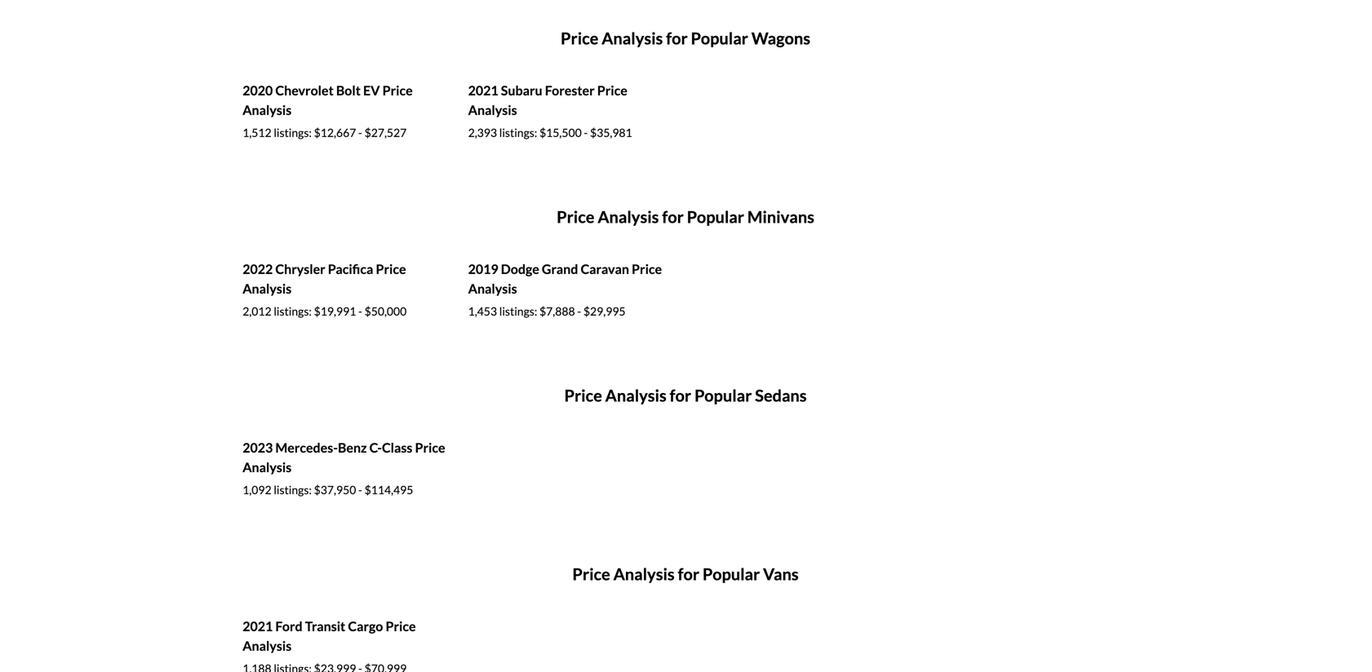 Task type: locate. For each thing, give the bounding box(es) containing it.
price right class
[[415, 440, 445, 456]]

c-
[[369, 440, 382, 456]]

ev
[[363, 83, 380, 98]]

bolt
[[336, 83, 361, 98]]

2021 inside 2021 subaru forester price analysis 2,393 listings: $15,500 - $35,981
[[468, 83, 499, 98]]

2021 for 2021 subaru forester price analysis 2,393 listings: $15,500 - $35,981
[[468, 83, 499, 98]]

1 horizontal spatial 2021
[[468, 83, 499, 98]]

2020 chevrolet bolt ev price analysis link
[[243, 83, 413, 118]]

2021 left the subaru
[[468, 83, 499, 98]]

2021 left ford
[[243, 619, 273, 635]]

analysis down the 2020
[[243, 102, 292, 118]]

- right $12,667
[[358, 126, 362, 140]]

1 tab list from the top
[[234, 0, 1137, 176]]

analysis down 2022
[[243, 281, 292, 297]]

2020 chevrolet bolt ev price analysis 1,512 listings: $12,667 - $27,527
[[243, 83, 413, 140]]

2 tab list from the top
[[234, 176, 1137, 355]]

0 vertical spatial 2021
[[468, 83, 499, 98]]

price inside 2021 subaru forester price analysis 2,393 listings: $15,500 - $35,981
[[597, 83, 628, 98]]

analysis inside 2020 chevrolet bolt ev price analysis 1,512 listings: $12,667 - $27,527
[[243, 102, 292, 118]]

listings: inside 2019 dodge grand caravan price analysis 1,453 listings: $7,888 - $29,995
[[499, 305, 537, 318]]

2021 ford transit cargo price analysis tab list
[[234, 534, 1137, 673]]

caravan
[[581, 261, 629, 277]]

- left the $35,981
[[584, 126, 588, 140]]

analysis inside 2023 mercedes-benz c-class price analysis 1,092 listings: $37,950 - $114,495
[[243, 460, 292, 476]]

1,512
[[243, 126, 272, 140]]

price up the $35,981
[[597, 83, 628, 98]]

$37,950
[[314, 483, 356, 497]]

1,092
[[243, 483, 272, 497]]

2022
[[243, 261, 273, 277]]

tab list containing 2022 chrysler pacifica price analysis
[[234, 176, 1137, 355]]

analysis inside 2022 chrysler pacifica price analysis 2,012 listings: $19,991 - $50,000
[[243, 281, 292, 297]]

tab list containing 2020 chevrolet bolt ev price analysis
[[234, 0, 1137, 176]]

0 horizontal spatial 2021
[[243, 619, 273, 635]]

analysis down the 2019
[[468, 281, 517, 297]]

2022 chrysler pacifica price analysis 2,012 listings: $19,991 - $50,000
[[243, 261, 407, 318]]

- right the $37,950
[[358, 483, 362, 497]]

analysis down ford
[[243, 638, 292, 654]]

2022 chrysler pacifica price analysis link
[[243, 261, 406, 297]]

tab list
[[234, 0, 1137, 176], [234, 176, 1137, 355]]

listings: inside 2020 chevrolet bolt ev price analysis 1,512 listings: $12,667 - $27,527
[[274, 126, 312, 140]]

2021 inside 2021 ford transit cargo price analysis
[[243, 619, 273, 635]]

$15,500
[[540, 126, 582, 140]]

2023
[[243, 440, 273, 456]]

listings: right 1,092
[[274, 483, 312, 497]]

- right $7,888
[[577, 305, 581, 318]]

forester
[[545, 83, 595, 98]]

$12,667
[[314, 126, 356, 140]]

- inside 2023 mercedes-benz c-class price analysis 1,092 listings: $37,950 - $114,495
[[358, 483, 362, 497]]

- inside 2022 chrysler pacifica price analysis 2,012 listings: $19,991 - $50,000
[[358, 305, 362, 318]]

price right ev
[[383, 83, 413, 98]]

2021 subaru forester price analysis link
[[468, 83, 628, 118]]

price right the caravan
[[632, 261, 662, 277]]

benz
[[338, 440, 367, 456]]

2023 mercedes-benz c-class price analysis 1,092 listings: $37,950 - $114,495
[[243, 440, 445, 497]]

class
[[382, 440, 413, 456]]

listings: right 1,512
[[274, 126, 312, 140]]

price right pacifica
[[376, 261, 406, 277]]

chrysler
[[275, 261, 325, 277]]

price inside 2022 chrysler pacifica price analysis 2,012 listings: $19,991 - $50,000
[[376, 261, 406, 277]]

2021 for 2021 ford transit cargo price analysis
[[243, 619, 273, 635]]

-
[[358, 126, 362, 140], [584, 126, 588, 140], [358, 305, 362, 318], [577, 305, 581, 318], [358, 483, 362, 497]]

1 vertical spatial 2021
[[243, 619, 273, 635]]

analysis up '2,393'
[[468, 102, 517, 118]]

listings:
[[274, 126, 312, 140], [499, 126, 537, 140], [274, 305, 312, 318], [499, 305, 537, 318], [274, 483, 312, 497]]

listings: inside 2021 subaru forester price analysis 2,393 listings: $15,500 - $35,981
[[499, 126, 537, 140]]

- right $19,991
[[358, 305, 362, 318]]

$19,991
[[314, 305, 356, 318]]

analysis down 2023
[[243, 460, 292, 476]]

listings: right '2,393'
[[499, 126, 537, 140]]

2021 ford transit cargo price analysis link
[[243, 619, 416, 654]]

listings: right 2,012
[[274, 305, 312, 318]]

price right cargo
[[386, 619, 416, 635]]

analysis
[[243, 102, 292, 118], [468, 102, 517, 118], [243, 281, 292, 297], [468, 281, 517, 297], [243, 460, 292, 476], [243, 638, 292, 654]]

2019 dodge grand caravan price analysis link
[[468, 261, 662, 297]]

2021
[[468, 83, 499, 98], [243, 619, 273, 635]]

listings: right 1,453
[[499, 305, 537, 318]]

price
[[383, 83, 413, 98], [597, 83, 628, 98], [376, 261, 406, 277], [632, 261, 662, 277], [415, 440, 445, 456], [386, 619, 416, 635]]



Task type: describe. For each thing, give the bounding box(es) containing it.
transit
[[305, 619, 346, 635]]

price inside 2019 dodge grand caravan price analysis 1,453 listings: $7,888 - $29,995
[[632, 261, 662, 277]]

$35,981
[[590, 126, 632, 140]]

grand
[[542, 261, 578, 277]]

$114,495
[[365, 483, 413, 497]]

$27,527
[[365, 126, 407, 140]]

price inside 2020 chevrolet bolt ev price analysis 1,512 listings: $12,667 - $27,527
[[383, 83, 413, 98]]

analysis inside 2019 dodge grand caravan price analysis 1,453 listings: $7,888 - $29,995
[[468, 281, 517, 297]]

subaru
[[501, 83, 543, 98]]

dodge
[[501, 261, 539, 277]]

listings: inside 2022 chrysler pacifica price analysis 2,012 listings: $19,991 - $50,000
[[274, 305, 312, 318]]

price inside 2023 mercedes-benz c-class price analysis 1,092 listings: $37,950 - $114,495
[[415, 440, 445, 456]]

- inside 2021 subaru forester price analysis 2,393 listings: $15,500 - $35,981
[[584, 126, 588, 140]]

analysis inside 2021 subaru forester price analysis 2,393 listings: $15,500 - $35,981
[[468, 102, 517, 118]]

2,393
[[468, 126, 497, 140]]

cargo
[[348, 619, 383, 635]]

mercedes-
[[275, 440, 338, 456]]

pacifica
[[328, 261, 373, 277]]

listings: inside 2023 mercedes-benz c-class price analysis 1,092 listings: $37,950 - $114,495
[[274, 483, 312, 497]]

2019
[[468, 261, 499, 277]]

2021 subaru forester price analysis 2,393 listings: $15,500 - $35,981
[[468, 83, 632, 140]]

ford
[[275, 619, 303, 635]]

2021 ford transit cargo price analysis
[[243, 619, 416, 654]]

$7,888
[[540, 305, 575, 318]]

1,453
[[468, 305, 497, 318]]

2,012
[[243, 305, 272, 318]]

2023 mercedes-benz c-class price analysis tab list
[[234, 355, 1137, 534]]

2019 dodge grand caravan price analysis 1,453 listings: $7,888 - $29,995
[[468, 261, 662, 318]]

$50,000
[[365, 305, 407, 318]]

analysis inside 2021 ford transit cargo price analysis
[[243, 638, 292, 654]]

- inside 2019 dodge grand caravan price analysis 1,453 listings: $7,888 - $29,995
[[577, 305, 581, 318]]

2020
[[243, 83, 273, 98]]

chevrolet
[[275, 83, 334, 98]]

$29,995
[[584, 305, 626, 318]]

2023 mercedes-benz c-class price analysis link
[[243, 440, 445, 476]]

- inside 2020 chevrolet bolt ev price analysis 1,512 listings: $12,667 - $27,527
[[358, 126, 362, 140]]

price inside 2021 ford transit cargo price analysis
[[386, 619, 416, 635]]



Task type: vqa. For each thing, say whether or not it's contained in the screenshot.
- inside the 2023 Mercedes-Benz C-Class Price Analysis 1,092 listings: $37,950 - $114,495
yes



